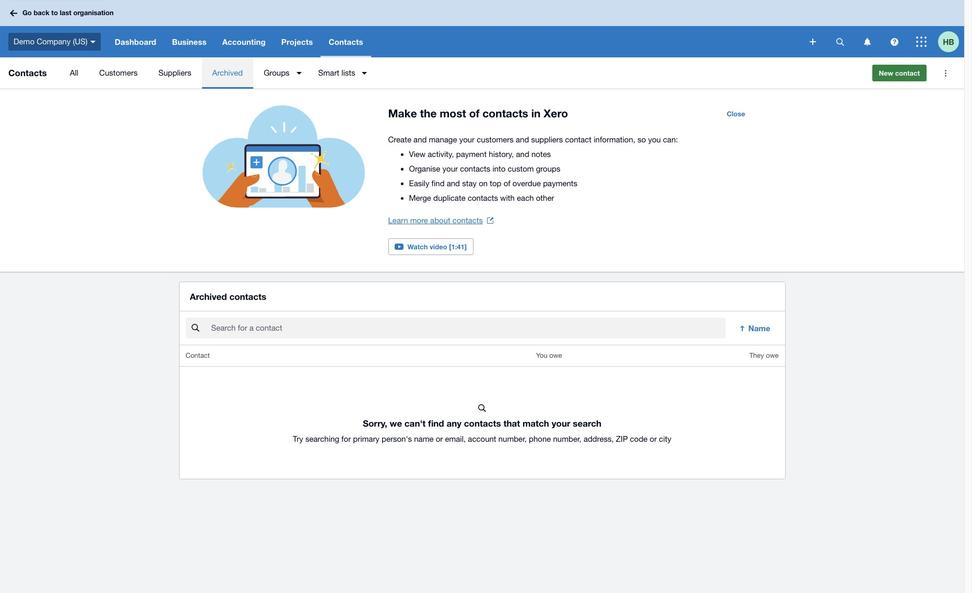 Task type: locate. For each thing, give the bounding box(es) containing it.
0 horizontal spatial of
[[469, 107, 480, 120]]

organise your contacts into custom groups
[[409, 165, 561, 173]]

1 number, from the left
[[499, 435, 527, 444]]

1 horizontal spatial number,
[[553, 435, 582, 444]]

smart lists button
[[308, 57, 374, 89]]

all
[[70, 68, 78, 77]]

owe
[[550, 352, 562, 360], [766, 352, 779, 360]]

contacts
[[329, 37, 363, 46], [8, 67, 47, 78]]

0 horizontal spatial contacts
[[8, 67, 47, 78]]

contacts button
[[321, 26, 371, 57]]

primary
[[353, 435, 380, 444]]

merge duplicate contacts with each other
[[409, 194, 555, 203]]

history,
[[489, 150, 514, 159]]

dashboard
[[115, 37, 156, 46]]

hb
[[944, 37, 955, 46]]

owe right the you
[[550, 352, 562, 360]]

1 vertical spatial of
[[504, 179, 511, 188]]

watch video [1:41]
[[408, 243, 467, 251]]

email,
[[445, 435, 466, 444]]

1 owe from the left
[[550, 352, 562, 360]]

new contact
[[879, 69, 920, 77]]

for
[[342, 435, 351, 444]]

contact
[[896, 69, 920, 77], [565, 135, 592, 144]]

zip
[[616, 435, 628, 444]]

0 vertical spatial archived
[[212, 68, 243, 77]]

archived inside button
[[212, 68, 243, 77]]

0 horizontal spatial or
[[436, 435, 443, 444]]

your
[[460, 135, 475, 144], [443, 165, 458, 173], [552, 419, 571, 430]]

number, down "that"
[[499, 435, 527, 444]]

1 vertical spatial your
[[443, 165, 458, 173]]

number, down search
[[553, 435, 582, 444]]

0 horizontal spatial owe
[[550, 352, 562, 360]]

other
[[536, 194, 555, 203]]

of right most
[[469, 107, 480, 120]]

learn more about contacts link
[[388, 214, 494, 228]]

new
[[879, 69, 894, 77]]

owe right they
[[766, 352, 779, 360]]

svg image
[[10, 10, 17, 16], [917, 37, 927, 47], [837, 38, 844, 46], [891, 38, 899, 46], [90, 41, 95, 43]]

0 horizontal spatial contact
[[565, 135, 592, 144]]

archived
[[212, 68, 243, 77], [190, 292, 227, 303]]

try
[[293, 435, 303, 444]]

archived contacts
[[190, 292, 267, 303]]

video
[[430, 243, 447, 251]]

contact right new in the top of the page
[[896, 69, 920, 77]]

customers
[[99, 68, 138, 77]]

1 horizontal spatial your
[[460, 135, 475, 144]]

or
[[436, 435, 443, 444], [650, 435, 657, 444]]

city
[[659, 435, 672, 444]]

archived menu item
[[202, 57, 253, 89]]

your down activity,
[[443, 165, 458, 173]]

Search for a contact field
[[210, 319, 726, 339]]

easily
[[409, 179, 430, 188]]

contact right suppliers
[[565, 135, 592, 144]]

xero
[[544, 107, 568, 120]]

svg image inside go back to last organisation link
[[10, 10, 17, 16]]

your up payment
[[460, 135, 475, 144]]

svg image
[[864, 38, 871, 46], [810, 39, 817, 45]]

or left city
[[650, 435, 657, 444]]

find inside contact list table element
[[428, 419, 444, 430]]

find
[[432, 179, 445, 188], [428, 419, 444, 430]]

you
[[649, 135, 661, 144]]

hb button
[[939, 26, 965, 57]]

contacts up lists
[[329, 37, 363, 46]]

owe for they owe
[[766, 352, 779, 360]]

new contact button
[[873, 65, 927, 81]]

1 horizontal spatial owe
[[766, 352, 779, 360]]

0 vertical spatial contacts
[[329, 37, 363, 46]]

so
[[638, 135, 646, 144]]

manage
[[429, 135, 457, 144]]

2 horizontal spatial your
[[552, 419, 571, 430]]

and up "custom"
[[516, 150, 530, 159]]

1 horizontal spatial or
[[650, 435, 657, 444]]

of right top
[[504, 179, 511, 188]]

contact list table element
[[179, 346, 785, 480]]

0 vertical spatial contact
[[896, 69, 920, 77]]

last
[[60, 8, 72, 17]]

number,
[[499, 435, 527, 444], [553, 435, 582, 444]]

1 horizontal spatial of
[[504, 179, 511, 188]]

in
[[532, 107, 541, 120]]

we
[[390, 419, 402, 430]]

menu
[[59, 57, 864, 89]]

0 vertical spatial of
[[469, 107, 480, 120]]

contacts inside popup button
[[329, 37, 363, 46]]

1 horizontal spatial contacts
[[329, 37, 363, 46]]

information,
[[594, 135, 636, 144]]

1 horizontal spatial contact
[[896, 69, 920, 77]]

account
[[468, 435, 497, 444]]

contacts
[[483, 107, 529, 120], [460, 165, 491, 173], [468, 194, 498, 203], [453, 216, 483, 225], [230, 292, 267, 303], [464, 419, 501, 430]]

banner
[[0, 0, 965, 57]]

searching
[[306, 435, 340, 444]]

go
[[22, 8, 32, 17]]

view activity, payment history, and notes
[[409, 150, 551, 159]]

find left any
[[428, 419, 444, 430]]

and left suppliers
[[516, 135, 529, 144]]

navigation
[[107, 26, 803, 57]]

match
[[523, 419, 550, 430]]

suppliers
[[532, 135, 563, 144]]

and
[[414, 135, 427, 144], [516, 135, 529, 144], [516, 150, 530, 159], [447, 179, 460, 188]]

contacts down demo
[[8, 67, 47, 78]]

1 vertical spatial archived
[[190, 292, 227, 303]]

your right the match
[[552, 419, 571, 430]]

1 or from the left
[[436, 435, 443, 444]]

smart lists
[[318, 68, 355, 77]]

name button
[[732, 318, 779, 339]]

2 or from the left
[[650, 435, 657, 444]]

1 vertical spatial find
[[428, 419, 444, 430]]

find up duplicate
[[432, 179, 445, 188]]

business button
[[164, 26, 215, 57]]

1 vertical spatial contact
[[565, 135, 592, 144]]

top
[[490, 179, 502, 188]]

payments
[[543, 179, 578, 188]]

lists
[[342, 68, 355, 77]]

2 vertical spatial your
[[552, 419, 571, 430]]

go back to last organisation link
[[6, 4, 120, 22]]

(us)
[[73, 37, 88, 46]]

accounting
[[222, 37, 266, 46]]

projects
[[281, 37, 313, 46]]

name
[[414, 435, 434, 444]]

projects button
[[274, 26, 321, 57]]

about
[[430, 216, 451, 225]]

organisation
[[73, 8, 114, 17]]

of
[[469, 107, 480, 120], [504, 179, 511, 188]]

easily find and stay on top of overdue payments
[[409, 179, 578, 188]]

0 horizontal spatial number,
[[499, 435, 527, 444]]

or right the name
[[436, 435, 443, 444]]

[1:41]
[[449, 243, 467, 251]]

2 owe from the left
[[766, 352, 779, 360]]



Task type: describe. For each thing, give the bounding box(es) containing it.
dashboard link
[[107, 26, 164, 57]]

customers
[[477, 135, 514, 144]]

close button
[[721, 106, 752, 122]]

try searching for primary person's name or email, account number, phone number, address, zip code or city
[[293, 435, 672, 444]]

1 vertical spatial contacts
[[8, 67, 47, 78]]

make the most of contacts in xero
[[388, 107, 568, 120]]

duplicate
[[434, 194, 466, 203]]

groups
[[536, 165, 561, 173]]

you owe
[[536, 352, 562, 360]]

most
[[440, 107, 466, 120]]

into
[[493, 165, 506, 173]]

close
[[727, 110, 746, 118]]

you
[[536, 352, 548, 360]]

go back to last organisation
[[22, 8, 114, 17]]

can:
[[663, 135, 678, 144]]

watch video [1:41] button
[[388, 239, 474, 255]]

they owe
[[750, 352, 779, 360]]

more
[[410, 216, 428, 225]]

business
[[172, 37, 207, 46]]

activity,
[[428, 150, 454, 159]]

suppliers
[[159, 68, 191, 77]]

actions menu image
[[936, 63, 957, 84]]

owe for you owe
[[550, 352, 562, 360]]

and up duplicate
[[447, 179, 460, 188]]

accounting button
[[215, 26, 274, 57]]

payment
[[456, 150, 487, 159]]

contacts inside contact list table element
[[464, 419, 501, 430]]

person's
[[382, 435, 412, 444]]

address,
[[584, 435, 614, 444]]

banner containing hb
[[0, 0, 965, 57]]

code
[[630, 435, 648, 444]]

view
[[409, 150, 426, 159]]

sorry,
[[363, 419, 388, 430]]

name
[[749, 324, 771, 333]]

0 vertical spatial your
[[460, 135, 475, 144]]

0 horizontal spatial svg image
[[810, 39, 817, 45]]

back
[[34, 8, 50, 17]]

search
[[573, 419, 602, 430]]

0 vertical spatial find
[[432, 179, 445, 188]]

company
[[37, 37, 71, 46]]

navigation containing dashboard
[[107, 26, 803, 57]]

on
[[479, 179, 488, 188]]

stay
[[462, 179, 477, 188]]

and up "view"
[[414, 135, 427, 144]]

archived for archived contacts
[[190, 292, 227, 303]]

archived for archived
[[212, 68, 243, 77]]

each
[[517, 194, 534, 203]]

contact
[[186, 352, 210, 360]]

organise
[[409, 165, 441, 173]]

suppliers button
[[148, 57, 202, 89]]

demo company (us)
[[14, 37, 88, 46]]

1 horizontal spatial svg image
[[864, 38, 871, 46]]

the
[[420, 107, 437, 120]]

0 horizontal spatial your
[[443, 165, 458, 173]]

can't
[[405, 419, 426, 430]]

custom
[[508, 165, 534, 173]]

demo
[[14, 37, 34, 46]]

overdue
[[513, 179, 541, 188]]

make
[[388, 107, 417, 120]]

contact inside button
[[896, 69, 920, 77]]

notes
[[532, 150, 551, 159]]

customers button
[[89, 57, 148, 89]]

2 number, from the left
[[553, 435, 582, 444]]

your inside contact list table element
[[552, 419, 571, 430]]

svg image inside demo company (us) popup button
[[90, 41, 95, 43]]

to
[[51, 8, 58, 17]]

sorry, we can't find any contacts that match your search
[[363, 419, 602, 430]]

demo company (us) button
[[0, 26, 107, 57]]

with
[[501, 194, 515, 203]]

they
[[750, 352, 765, 360]]

menu containing all
[[59, 57, 864, 89]]

groups
[[264, 68, 290, 77]]

groups button
[[253, 57, 308, 89]]

merge
[[409, 194, 431, 203]]

smart
[[318, 68, 340, 77]]

learn more about contacts
[[388, 216, 483, 225]]

watch
[[408, 243, 428, 251]]

all button
[[59, 57, 89, 89]]

phone
[[529, 435, 551, 444]]



Task type: vqa. For each thing, say whether or not it's contained in the screenshot.
Purchase Orders link
no



